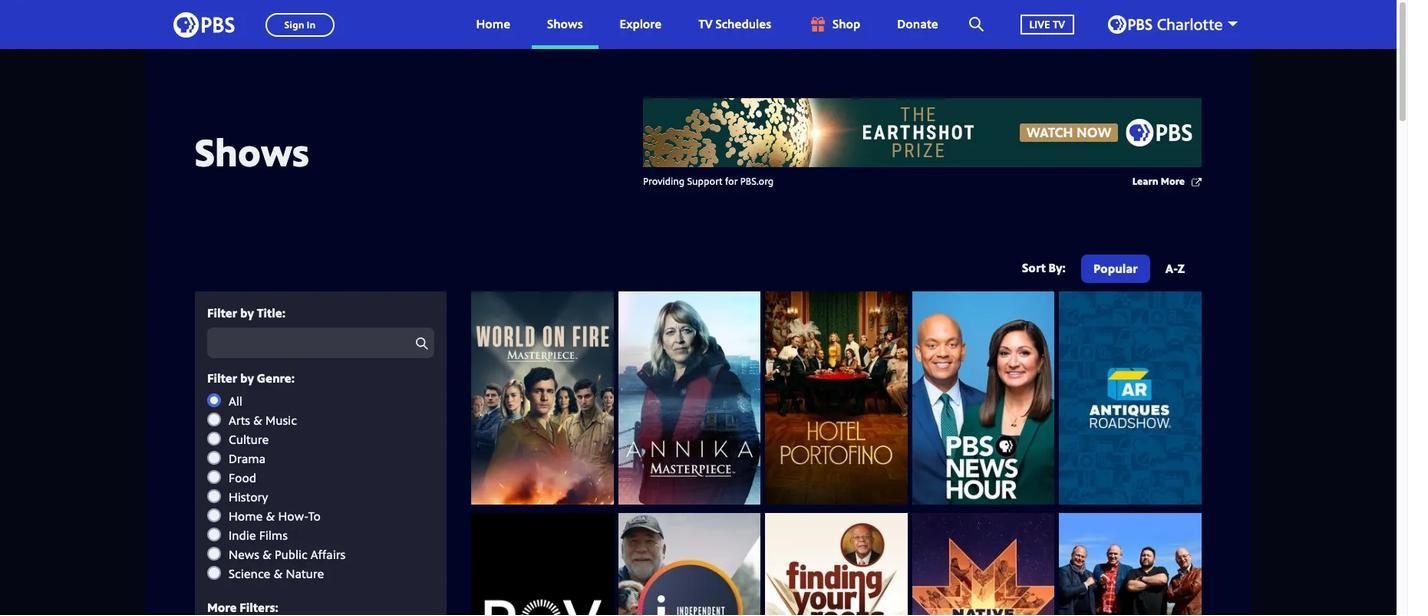 Task type: describe. For each thing, give the bounding box(es) containing it.
learn
[[1133, 174, 1159, 188]]

celebrity antiques road trip image
[[1060, 514, 1202, 616]]

for
[[725, 174, 738, 188]]

by:
[[1049, 259, 1066, 276]]

pbs newshour image
[[913, 292, 1055, 505]]

films
[[259, 527, 288, 544]]

0 horizontal spatial tv
[[699, 16, 713, 32]]

how-
[[278, 508, 308, 525]]

culture
[[229, 431, 269, 448]]

& up films
[[266, 508, 275, 525]]

native america image
[[913, 514, 1055, 616]]

support
[[687, 174, 723, 188]]

filter for filter by title:
[[207, 305, 237, 322]]

history
[[229, 489, 268, 506]]

antiques roadshow image
[[1060, 292, 1202, 505]]

a-z
[[1166, 260, 1185, 277]]

z
[[1178, 260, 1185, 277]]

1 vertical spatial shows
[[195, 126, 309, 178]]

by for title:
[[240, 305, 254, 322]]

schedules
[[716, 16, 772, 32]]

popular
[[1094, 260, 1138, 277]]

news
[[229, 546, 259, 563]]

indie
[[229, 527, 256, 544]]

advertisement region
[[643, 98, 1202, 167]]

pov image
[[471, 514, 614, 616]]

pbs.org
[[741, 174, 774, 188]]

independent lens image
[[618, 514, 761, 616]]

world on fire image
[[471, 292, 614, 505]]

filter by genre: element
[[207, 393, 435, 582]]

tv schedules
[[699, 16, 772, 32]]

Filter by Title: text field
[[207, 328, 435, 359]]

sort
[[1023, 259, 1046, 276]]

finding your roots image
[[766, 514, 908, 616]]

explore
[[620, 16, 662, 32]]

science
[[229, 565, 271, 582]]

to
[[308, 508, 321, 525]]

learn more link
[[1133, 174, 1202, 190]]

drama
[[229, 450, 266, 467]]

& down films
[[262, 546, 272, 563]]



Task type: vqa. For each thing, say whether or not it's contained in the screenshot.
PM inside 5:30 pm washington week with the atlantic
no



Task type: locate. For each thing, give the bounding box(es) containing it.
by
[[240, 305, 254, 322], [240, 370, 254, 387]]

nature
[[286, 565, 324, 582]]

1 vertical spatial by
[[240, 370, 254, 387]]

tv schedules link
[[683, 0, 787, 49]]

genre:
[[257, 370, 295, 387]]

filter
[[207, 305, 237, 322], [207, 370, 237, 387]]

by for genre:
[[240, 370, 254, 387]]

1 horizontal spatial shows
[[547, 16, 583, 32]]

live tv link
[[1005, 0, 1090, 49]]

shop
[[833, 16, 861, 32]]

explore link
[[605, 0, 677, 49]]

0 horizontal spatial shows
[[195, 126, 309, 178]]

home link
[[461, 0, 526, 49]]

1 by from the top
[[240, 305, 254, 322]]

& down 'public'
[[274, 565, 283, 582]]

arts
[[229, 412, 250, 429]]

by up all
[[240, 370, 254, 387]]

donate link
[[882, 0, 954, 49]]

providing support for pbs.org
[[643, 174, 774, 188]]

1 horizontal spatial home
[[476, 16, 511, 32]]

affairs
[[311, 546, 346, 563]]

tv
[[699, 16, 713, 32], [1053, 17, 1065, 31]]

learn more
[[1133, 174, 1185, 188]]

filter by title:
[[207, 305, 286, 322]]

1 horizontal spatial tv
[[1053, 17, 1065, 31]]

home down history
[[229, 508, 263, 525]]

pbs charlotte image
[[1108, 15, 1223, 34]]

shop link
[[793, 0, 876, 49]]

home inside filter by genre: all arts & music culture drama food history home & how-to indie films news & public affairs science & nature
[[229, 508, 263, 525]]

by inside filter by genre: all arts & music culture drama food history home & how-to indie films news & public affairs science & nature
[[240, 370, 254, 387]]

more
[[1161, 174, 1185, 188]]

& right arts
[[253, 412, 263, 429]]

1 vertical spatial filter
[[207, 370, 237, 387]]

music
[[266, 412, 297, 429]]

home
[[476, 16, 511, 32], [229, 508, 263, 525]]

by left title:
[[240, 305, 254, 322]]

providing
[[643, 174, 685, 188]]

tv left 'schedules'
[[699, 16, 713, 32]]

0 vertical spatial shows
[[547, 16, 583, 32]]

a-
[[1166, 260, 1178, 277]]

0 vertical spatial home
[[476, 16, 511, 32]]

live tv
[[1030, 17, 1065, 31]]

donate
[[898, 16, 939, 32]]

2 filter from the top
[[207, 370, 237, 387]]

2 by from the top
[[240, 370, 254, 387]]

search image
[[969, 17, 984, 31]]

filter left title:
[[207, 305, 237, 322]]

pbs image
[[173, 7, 235, 42]]

shows
[[547, 16, 583, 32], [195, 126, 309, 178]]

annika image
[[618, 292, 761, 505]]

sort by:
[[1023, 259, 1066, 276]]

food
[[229, 470, 256, 486]]

filter by genre: all arts & music culture drama food history home & how-to indie films news & public affairs science & nature
[[207, 370, 346, 582]]

filter inside filter by genre: all arts & music culture drama food history home & how-to indie films news & public affairs science & nature
[[207, 370, 237, 387]]

sort by: element
[[1078, 255, 1198, 287]]

1 filter from the top
[[207, 305, 237, 322]]

shows link
[[532, 0, 598, 49]]

filter for filter by genre: all arts & music culture drama food history home & how-to indie films news & public affairs science & nature
[[207, 370, 237, 387]]

&
[[253, 412, 263, 429], [266, 508, 275, 525], [262, 546, 272, 563], [274, 565, 283, 582]]

0 horizontal spatial home
[[229, 508, 263, 525]]

title:
[[257, 305, 286, 322]]

live
[[1030, 17, 1050, 31]]

1 vertical spatial home
[[229, 508, 263, 525]]

public
[[275, 546, 308, 563]]

0 vertical spatial filter
[[207, 305, 237, 322]]

hotel portofino image
[[766, 292, 908, 505]]

0 vertical spatial by
[[240, 305, 254, 322]]

all
[[229, 393, 242, 410]]

filter up all
[[207, 370, 237, 387]]

tv right live
[[1053, 17, 1065, 31]]

home left shows link
[[476, 16, 511, 32]]



